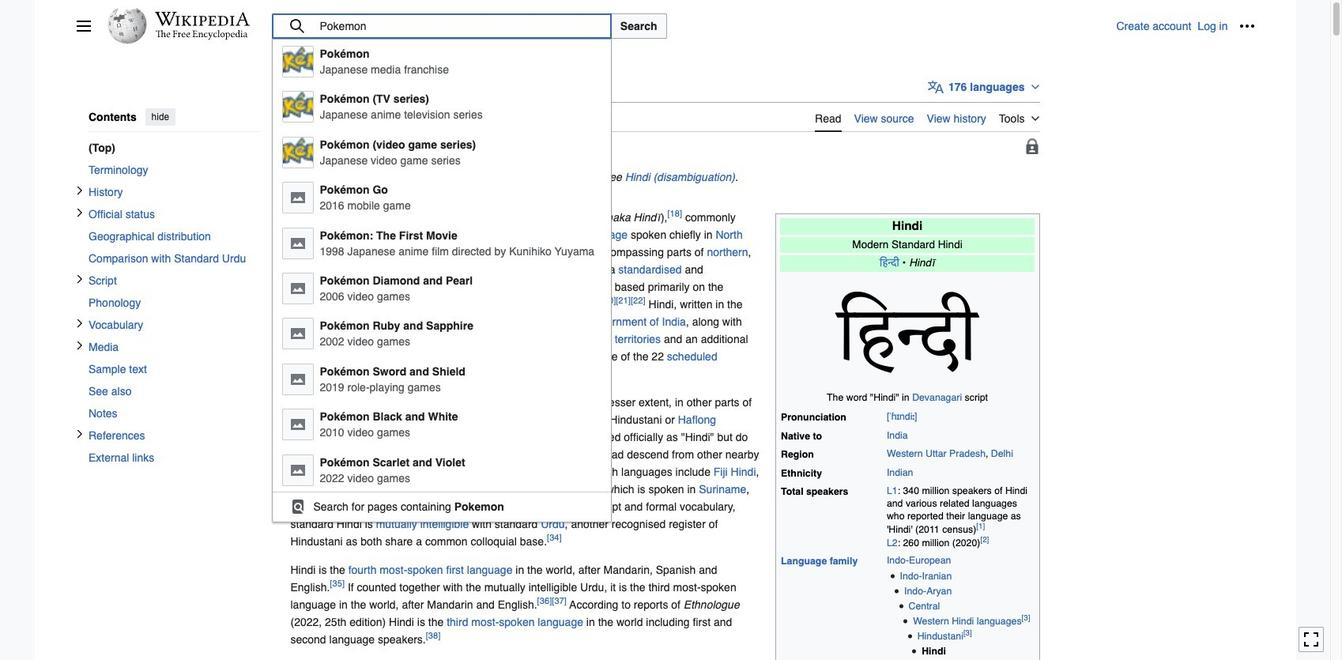 Task type: vqa. For each thing, say whether or not it's contained in the screenshot.
first x small image from the top
yes



Task type: locate. For each thing, give the bounding box(es) containing it.
1 vertical spatial x small image
[[75, 340, 84, 350]]

2 vertical spatial x small image
[[75, 429, 84, 438]]

log in and more options image
[[1239, 18, 1255, 34]]

1 vertical spatial x small image
[[75, 274, 84, 283]]

0 vertical spatial x small image
[[75, 185, 84, 195]]

1 x small image from the top
[[75, 207, 84, 217]]

menu image
[[75, 18, 91, 34]]

0 vertical spatial x small image
[[75, 207, 84, 217]]

2 vertical spatial x small image
[[75, 318, 84, 328]]

x small image
[[75, 207, 84, 217], [75, 274, 84, 283], [75, 318, 84, 328]]

2 x small image from the top
[[75, 274, 84, 283]]

note
[[291, 168, 1040, 185], [291, 185, 1040, 203]]

main content
[[284, 71, 1255, 660]]

None search field
[[272, 13, 1117, 522]]

search results list box
[[272, 40, 611, 521]]

x small image
[[75, 185, 84, 195], [75, 340, 84, 350], [75, 429, 84, 438]]

Search Wikipedia search field
[[272, 13, 612, 39]]

fullscreen image
[[1304, 632, 1319, 648]]

page semi-protected image
[[1024, 138, 1040, 154]]



Task type: describe. For each thing, give the bounding box(es) containing it.
personal tools navigation
[[1117, 13, 1260, 39]]

2 x small image from the top
[[75, 340, 84, 350]]

the free encyclopedia image
[[156, 30, 248, 40]]

language progressive image
[[928, 79, 944, 95]]

1 x small image from the top
[[75, 185, 84, 195]]

3 x small image from the top
[[75, 318, 84, 328]]

wikipedia image
[[155, 12, 249, 26]]

1 note from the top
[[291, 168, 1040, 185]]

3 x small image from the top
[[75, 429, 84, 438]]

2 note from the top
[[291, 185, 1040, 203]]



